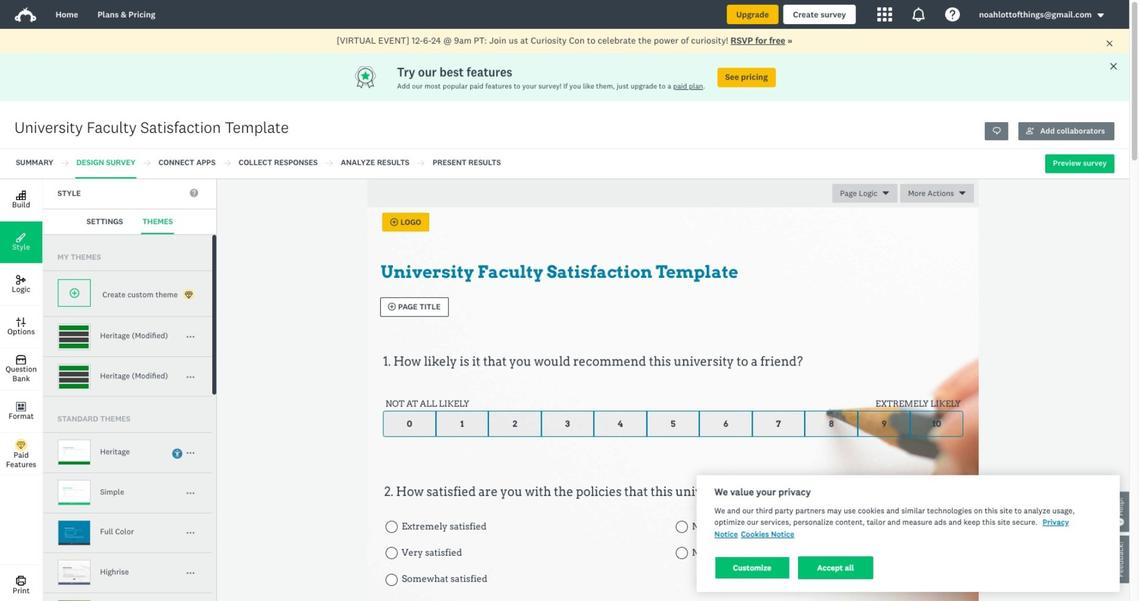 Task type: describe. For each thing, give the bounding box(es) containing it.
surveymonkey logo image
[[15, 7, 36, 22]]

dropdown arrow image
[[1097, 11, 1105, 20]]

1 element
[[456, 419, 468, 430]]

5 element
[[667, 419, 679, 430]]

6 element
[[720, 419, 732, 430]]

7 element
[[773, 419, 785, 430]]

0 element
[[403, 419, 416, 430]]



Task type: vqa. For each thing, say whether or not it's contained in the screenshot.
rightmost Products Icon
yes



Task type: locate. For each thing, give the bounding box(es) containing it.
rewards image
[[354, 65, 397, 89]]

4 element
[[614, 419, 627, 430]]

x image
[[1106, 39, 1114, 47]]

products icon image
[[878, 7, 892, 22], [912, 7, 926, 22]]

2 element
[[509, 419, 521, 430]]

2 products icon image from the left
[[912, 7, 926, 22]]

0 horizontal spatial products icon image
[[878, 7, 892, 22]]

1 products icon image from the left
[[878, 7, 892, 22]]

1 horizontal spatial products icon image
[[912, 7, 926, 22]]

help icon image
[[945, 7, 960, 22]]

3 element
[[562, 419, 574, 430]]



